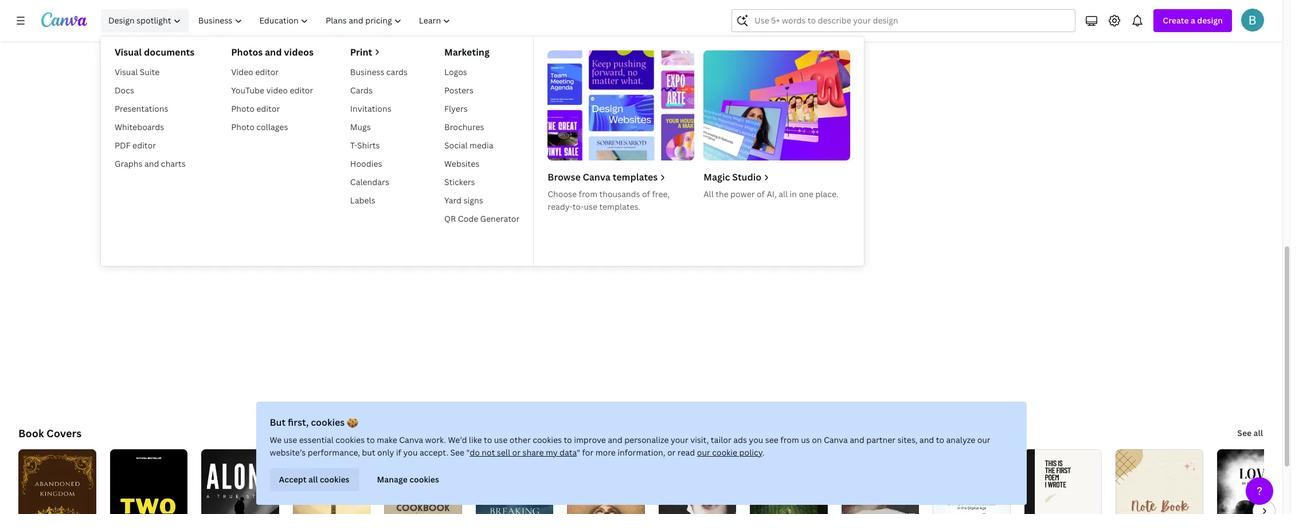 Task type: describe. For each thing, give the bounding box(es) containing it.
us
[[802, 435, 810, 446]]

print link
[[350, 46, 408, 59]]

brad klo image
[[1242, 9, 1265, 32]]

youtube
[[231, 85, 265, 96]]

design spotlight menu
[[101, 37, 865, 266]]

from inside "we use essential cookies to make canva work. we'd like to use other cookies to improve and personalize your visit, tailor ads you see from us on canva and partner sites, and to analyze our website's performance, but only if you accept. see ""
[[781, 435, 800, 446]]

websites
[[445, 158, 480, 169]]

editor for photo editor
[[257, 103, 280, 114]]

free,
[[652, 189, 670, 200]]

video
[[266, 85, 288, 96]]

business cards link
[[346, 63, 412, 81]]

hoodies link
[[346, 155, 412, 173]]

1 to from the left
[[367, 435, 375, 446]]

analyze
[[947, 435, 976, 446]]

yard
[[445, 195, 462, 206]]

share
[[523, 447, 544, 458]]

but first, cookies 🍪
[[270, 416, 359, 429]]

labels
[[350, 195, 376, 206]]

visual documents
[[115, 46, 195, 59]]

and left partner in the bottom right of the page
[[850, 435, 865, 446]]

3 to from the left
[[564, 435, 572, 446]]

cookies up the "my"
[[533, 435, 562, 446]]

power
[[731, 189, 755, 200]]

presentations
[[115, 103, 168, 114]]

templates
[[613, 171, 658, 184]]

videos
[[284, 46, 314, 59]]

websites link
[[440, 155, 524, 173]]

ads
[[734, 435, 747, 446]]

all for see all
[[1254, 428, 1264, 439]]

personalize
[[625, 435, 669, 446]]

editor for video editor
[[255, 67, 279, 77]]

marketing
[[445, 46, 490, 59]]

accept all cookies button
[[270, 469, 359, 492]]

cookies up essential
[[311, 416, 345, 429]]

photo collages link
[[227, 118, 318, 137]]

all for accept all cookies
[[309, 474, 318, 485]]

yard signs
[[445, 195, 483, 206]]

t-shirts link
[[346, 137, 412, 155]]

visit,
[[691, 435, 709, 446]]

our cookie policy link
[[697, 447, 763, 458]]

whiteboards
[[115, 122, 164, 133]]

all the power of ai, all in one place.
[[704, 189, 839, 200]]

tailor
[[711, 435, 732, 446]]

photo collages
[[231, 122, 288, 133]]

flyers link
[[440, 100, 524, 118]]

choose
[[548, 189, 577, 200]]

social media
[[445, 140, 494, 151]]

sites,
[[898, 435, 918, 446]]

0 horizontal spatial use
[[284, 435, 297, 446]]

1 or from the left
[[513, 447, 521, 458]]

editor for pdf editor
[[133, 140, 156, 151]]

logos
[[445, 67, 467, 77]]

our inside "we use essential cookies to make canva work. we'd like to use other cookies to improve and personalize your visit, tailor ads you see from us on canva and partner sites, and to analyze our website's performance, but only if you accept. see ""
[[978, 435, 991, 446]]

but first, cookies 🍪 dialog
[[256, 402, 1027, 505]]

signs
[[464, 195, 483, 206]]

graphs and charts
[[115, 158, 186, 169]]

graphs and charts link
[[110, 155, 199, 173]]

essential
[[299, 435, 334, 446]]

documents
[[144, 46, 195, 59]]

ready-
[[548, 201, 573, 212]]

accept
[[279, 474, 307, 485]]

stickers
[[445, 177, 475, 188]]

1 horizontal spatial use
[[494, 435, 508, 446]]

docs
[[115, 85, 134, 96]]

do
[[470, 447, 480, 458]]

and up do not sell or share my data " for more information, or read our cookie policy .
[[608, 435, 623, 446]]

we
[[270, 435, 282, 446]]

collages
[[257, 122, 288, 133]]

photo editor link
[[227, 100, 318, 118]]

visual suite link
[[110, 63, 199, 81]]

2 " from the left
[[577, 447, 581, 458]]

browse canva templates
[[548, 171, 658, 184]]

create
[[1164, 15, 1190, 26]]

cookies down 🍪 on the left of the page
[[336, 435, 365, 446]]

qr code generator
[[445, 213, 520, 224]]

suite
[[140, 67, 160, 77]]

brochures
[[445, 122, 484, 133]]

pdf
[[115, 140, 131, 151]]

a
[[1191, 15, 1196, 26]]

improve
[[574, 435, 606, 446]]

shirts
[[357, 140, 380, 151]]

docs link
[[110, 81, 199, 100]]

create a design
[[1164, 15, 1224, 26]]

see inside "we use essential cookies to make canva work. we'd like to use other cookies to improve and personalize your visit, tailor ads you see from us on canva and partner sites, and to analyze our website's performance, but only if you accept. see ""
[[451, 447, 465, 458]]

place.
[[816, 189, 839, 200]]

" inside "we use essential cookies to make canva work. we'd like to use other cookies to improve and personalize your visit, tailor ads you see from us on canva and partner sites, and to analyze our website's performance, but only if you accept. see ""
[[467, 447, 470, 458]]

0 vertical spatial see
[[1238, 428, 1252, 439]]

cookies down performance,
[[320, 474, 350, 485]]

your
[[671, 435, 689, 446]]

cookies down accept.
[[410, 474, 439, 485]]

business cards
[[350, 67, 408, 77]]

not
[[482, 447, 495, 458]]

only
[[377, 447, 394, 458]]

all inside design spotlight menu
[[779, 189, 788, 200]]

browse
[[548, 171, 581, 184]]

youtube video editor link
[[227, 81, 318, 100]]

visual suite
[[115, 67, 160, 77]]

presentations link
[[110, 100, 199, 118]]

design
[[108, 15, 135, 26]]

qr code generator link
[[440, 210, 524, 228]]

magic studio
[[704, 171, 762, 184]]

if
[[396, 447, 402, 458]]

use inside choose from thousands of free, ready-to-use templates.
[[584, 201, 598, 212]]

4 to from the left
[[937, 435, 945, 446]]



Task type: vqa. For each thing, say whether or not it's contained in the screenshot.
Pro button
no



Task type: locate. For each thing, give the bounding box(es) containing it.
calendars link
[[346, 173, 412, 192]]

1 horizontal spatial our
[[978, 435, 991, 446]]

Search search field
[[755, 10, 1053, 32]]

2 visual from the top
[[115, 67, 138, 77]]

social media link
[[440, 137, 524, 155]]

1 " from the left
[[467, 447, 470, 458]]

we use essential cookies to make canva work. we'd like to use other cookies to improve and personalize your visit, tailor ads you see from us on canva and partner sites, and to analyze our website's performance, but only if you accept. see "
[[270, 435, 991, 458]]

1 vertical spatial all
[[1254, 428, 1264, 439]]

to left the analyze
[[937, 435, 945, 446]]

design spotlight
[[108, 15, 171, 26]]

of for magic studio
[[757, 189, 765, 200]]

our down visit,
[[697, 447, 711, 458]]

None search field
[[732, 9, 1076, 32]]

and down pdf editor link on the left
[[145, 158, 159, 169]]

0 vertical spatial you
[[749, 435, 764, 446]]

0 horizontal spatial see
[[451, 447, 465, 458]]

in
[[790, 189, 797, 200]]

1 horizontal spatial or
[[668, 447, 676, 458]]

to
[[367, 435, 375, 446], [484, 435, 492, 446], [564, 435, 572, 446], [937, 435, 945, 446]]

1 vertical spatial photo
[[231, 122, 255, 133]]

you
[[749, 435, 764, 446], [404, 447, 418, 458]]

canva right the on
[[824, 435, 848, 446]]

policy
[[740, 447, 763, 458]]

2 horizontal spatial canva
[[824, 435, 848, 446]]

ai,
[[767, 189, 777, 200]]

book covers
[[18, 427, 82, 441]]

1 of from the left
[[642, 189, 651, 200]]

canva up if
[[399, 435, 423, 446]]

0 vertical spatial our
[[978, 435, 991, 446]]

canva inside design spotlight menu
[[583, 171, 611, 184]]

youtube video editor
[[231, 85, 313, 96]]

from left us
[[781, 435, 800, 446]]

you right if
[[404, 447, 418, 458]]

1 horizontal spatial all
[[779, 189, 788, 200]]

top level navigation element
[[99, 9, 865, 266]]

our
[[978, 435, 991, 446], [697, 447, 711, 458]]

0 vertical spatial visual
[[115, 46, 142, 59]]

0 horizontal spatial all
[[309, 474, 318, 485]]

do not sell or share my data " for more information, or read our cookie policy .
[[470, 447, 765, 458]]

but
[[362, 447, 376, 458]]

posters
[[445, 85, 474, 96]]

visual for visual documents
[[115, 46, 142, 59]]

stickers link
[[440, 173, 524, 192]]

one
[[799, 189, 814, 200]]

1 horizontal spatial you
[[749, 435, 764, 446]]

photos and videos
[[231, 46, 314, 59]]

use up sell at the bottom left of page
[[494, 435, 508, 446]]

partner
[[867, 435, 896, 446]]

photo for photo collages
[[231, 122, 255, 133]]

photo down youtube
[[231, 103, 255, 114]]

code
[[458, 213, 479, 224]]

0 horizontal spatial you
[[404, 447, 418, 458]]

qr
[[445, 213, 456, 224]]

to up but
[[367, 435, 375, 446]]

0 horizontal spatial canva
[[399, 435, 423, 446]]

mugs
[[350, 122, 371, 133]]

0 horizontal spatial or
[[513, 447, 521, 458]]

yard signs link
[[440, 192, 524, 210]]

0 horizontal spatial our
[[697, 447, 711, 458]]

of for browse canva templates
[[642, 189, 651, 200]]

posters link
[[440, 81, 524, 100]]

1 vertical spatial you
[[404, 447, 418, 458]]

visual up 'docs' at the top of the page
[[115, 67, 138, 77]]

editor up the youtube video editor
[[255, 67, 279, 77]]

1 vertical spatial visual
[[115, 67, 138, 77]]

canva
[[583, 171, 611, 184], [399, 435, 423, 446], [824, 435, 848, 446]]

0 vertical spatial photo
[[231, 103, 255, 114]]

information,
[[618, 447, 666, 458]]

but
[[270, 416, 286, 429]]

1 photo from the top
[[231, 103, 255, 114]]

pdf editor link
[[110, 137, 199, 155]]

all inside button
[[309, 474, 318, 485]]

1 horizontal spatial of
[[757, 189, 765, 200]]

of left ai,
[[757, 189, 765, 200]]

0 horizontal spatial of
[[642, 189, 651, 200]]

manage cookies
[[377, 474, 439, 485]]

1 vertical spatial see
[[451, 447, 465, 458]]

2 vertical spatial all
[[309, 474, 318, 485]]

magic
[[704, 171, 730, 184]]

all
[[704, 189, 714, 200]]

use up website's
[[284, 435, 297, 446]]

sell
[[497, 447, 511, 458]]

or
[[513, 447, 521, 458], [668, 447, 676, 458]]

print
[[350, 46, 372, 59]]

or left read
[[668, 447, 676, 458]]

spotlight
[[137, 15, 171, 26]]

photo down photo editor
[[231, 122, 255, 133]]

1 visual from the top
[[115, 46, 142, 59]]

2 horizontal spatial use
[[584, 201, 598, 212]]

2 of from the left
[[757, 189, 765, 200]]

editor
[[255, 67, 279, 77], [290, 85, 313, 96], [257, 103, 280, 114], [133, 140, 156, 151]]

2 or from the left
[[668, 447, 676, 458]]

0 vertical spatial all
[[779, 189, 788, 200]]

2 horizontal spatial all
[[1254, 428, 1264, 439]]

pdf editor
[[115, 140, 156, 151]]

business
[[350, 67, 385, 77]]

from up 'to-'
[[579, 189, 598, 200]]

do not sell or share my data link
[[470, 447, 577, 458]]

0 horizontal spatial "
[[467, 447, 470, 458]]

accept.
[[420, 447, 449, 458]]

our right the analyze
[[978, 435, 991, 446]]

canva up choose from thousands of free, ready-to-use templates.
[[583, 171, 611, 184]]

editor right video
[[290, 85, 313, 96]]

manage
[[377, 474, 408, 485]]

and right sites,
[[920, 435, 935, 446]]

choose from thousands of free, ready-to-use templates.
[[548, 189, 670, 212]]

" down like
[[467, 447, 470, 458]]

to up data
[[564, 435, 572, 446]]

0 vertical spatial from
[[579, 189, 598, 200]]

see
[[766, 435, 779, 446]]

1 horizontal spatial canva
[[583, 171, 611, 184]]

performance,
[[308, 447, 360, 458]]

we'd
[[448, 435, 467, 446]]

hoodies
[[350, 158, 382, 169]]

" left for
[[577, 447, 581, 458]]

invitations
[[350, 103, 392, 114]]

0 horizontal spatial from
[[579, 189, 598, 200]]

visual
[[115, 46, 142, 59], [115, 67, 138, 77]]

video editor
[[231, 67, 279, 77]]

visual up visual suite
[[115, 46, 142, 59]]

of inside choose from thousands of free, ready-to-use templates.
[[642, 189, 651, 200]]

editor down the youtube video editor link
[[257, 103, 280, 114]]

calendars
[[350, 177, 389, 188]]

of left free,
[[642, 189, 651, 200]]

on
[[812, 435, 822, 446]]

or right sell at the bottom left of page
[[513, 447, 521, 458]]

1 horizontal spatial "
[[577, 447, 581, 458]]

studio
[[733, 171, 762, 184]]

use left templates.
[[584, 201, 598, 212]]

media
[[470, 140, 494, 151]]

the
[[716, 189, 729, 200]]

book
[[18, 427, 44, 441]]

accept all cookies
[[279, 474, 350, 485]]

video editor link
[[227, 63, 318, 81]]

"
[[467, 447, 470, 458], [577, 447, 581, 458]]

brochures link
[[440, 118, 524, 137]]

2 photo from the top
[[231, 122, 255, 133]]

1 horizontal spatial from
[[781, 435, 800, 446]]

book covers link
[[18, 427, 82, 441]]

visual for visual suite
[[115, 67, 138, 77]]

first,
[[288, 416, 309, 429]]

and up video editor link
[[265, 46, 282, 59]]

photos
[[231, 46, 263, 59]]

1 vertical spatial our
[[697, 447, 711, 458]]

my
[[546, 447, 558, 458]]

1 horizontal spatial see
[[1238, 428, 1252, 439]]

flyers
[[445, 103, 468, 114]]

photo for photo editor
[[231, 103, 255, 114]]

1 vertical spatial from
[[781, 435, 800, 446]]

you up policy
[[749, 435, 764, 446]]

from inside choose from thousands of free, ready-to-use templates.
[[579, 189, 598, 200]]

🍪
[[347, 416, 359, 429]]

like
[[469, 435, 482, 446]]

editor down 'whiteboards'
[[133, 140, 156, 151]]

generator
[[480, 213, 520, 224]]

t-shirts
[[350, 140, 380, 151]]

website's
[[270, 447, 306, 458]]

to right like
[[484, 435, 492, 446]]

create a design button
[[1154, 9, 1233, 32]]

2 to from the left
[[484, 435, 492, 446]]

cookie
[[713, 447, 738, 458]]

for
[[583, 447, 594, 458]]

design spotlight button
[[101, 9, 189, 32]]



